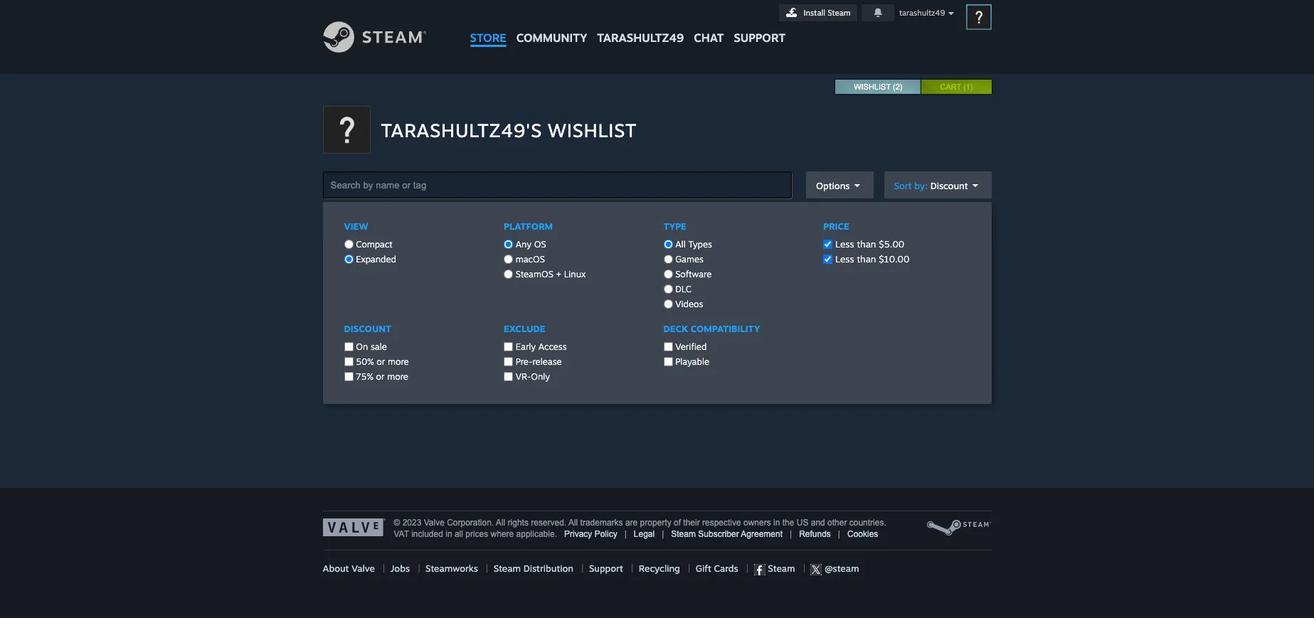 Task type: describe. For each thing, give the bounding box(es) containing it.
early
[[516, 342, 536, 352]]

© 2023 valve corporation.  all rights reserved.  all trademarks are property of their respective owners in the us and other countries. vat included in all prices where applicable. privacy policy | legal | steam subscriber agreement | refunds | cookies
[[394, 518, 887, 540]]

| right "steamworks" link
[[486, 563, 489, 575]]

reserved.
[[531, 518, 567, 528]]

than up any os
[[496, 218, 515, 229]]

store link
[[465, 0, 512, 52]]

respective
[[703, 518, 742, 528]]

other
[[828, 518, 847, 528]]

recycling
[[639, 563, 681, 575]]

sort by: discount
[[895, 180, 969, 191]]

less up compact
[[354, 218, 373, 229]]

1
[[967, 83, 971, 91]]

sale
[[371, 342, 387, 352]]

less than $5.00
[[836, 238, 905, 250]]

gift cards link
[[696, 563, 739, 575]]

os
[[535, 239, 547, 250]]

corporation.
[[447, 518, 494, 528]]

+
[[556, 269, 562, 280]]

more for 75% or more
[[387, 372, 409, 382]]

| down refunds link
[[796, 563, 811, 575]]

steam link
[[754, 563, 796, 576]]

about valve link
[[323, 563, 375, 575]]

types
[[689, 239, 713, 250]]

refunds link
[[800, 530, 831, 540]]

support
[[734, 31, 786, 45]]

dlc
[[673, 284, 692, 295]]

all
[[455, 530, 463, 540]]

| down property
[[662, 530, 664, 540]]

) for 2
[[900, 83, 903, 91]]

community
[[517, 31, 588, 45]]

videos
[[673, 299, 704, 310]]

2023
[[403, 518, 422, 528]]

@steam
[[823, 563, 860, 575]]

install steam link
[[779, 4, 858, 21]]

platform
[[504, 221, 553, 232]]

options
[[816, 180, 850, 191]]

cookies link
[[848, 530, 879, 540]]

by:
[[915, 180, 928, 191]]

their
[[684, 518, 700, 528]]

all types
[[673, 239, 713, 250]]

price: for price: less than $10.00
[[449, 218, 472, 229]]

sort
[[895, 180, 912, 191]]

0 horizontal spatial all
[[496, 518, 506, 528]]

install
[[804, 8, 826, 18]]

steamworks link
[[426, 563, 478, 575]]

| left support at the left
[[582, 563, 584, 575]]

any os
[[513, 239, 547, 250]]

about
[[323, 563, 349, 575]]

compact
[[353, 239, 393, 250]]

steamworks
[[426, 563, 478, 575]]

cart
[[941, 83, 962, 91]]

deck compatibility
[[664, 323, 761, 335]]

mostly positive sep 9, 2019
[[655, 285, 721, 306]]

steam down agreement
[[766, 563, 796, 575]]

any
[[516, 239, 532, 250]]

) for 1
[[971, 83, 974, 91]]

or for 50%
[[377, 357, 385, 367]]

than down less than $5.00 on the right top of the page
[[857, 253, 877, 265]]

( for 2
[[893, 83, 896, 91]]

price: less than $10.00
[[449, 218, 549, 229]]

trademarks
[[581, 518, 623, 528]]

1 horizontal spatial $10.00
[[879, 253, 910, 265]]

support link
[[729, 0, 791, 48]]

type
[[664, 221, 687, 232]]

0 vertical spatial discount
[[931, 180, 969, 191]]

cards
[[714, 563, 739, 575]]

| right support at the left
[[632, 563, 634, 575]]

store
[[470, 31, 507, 45]]

1 vertical spatial valve
[[352, 563, 375, 575]]

0 horizontal spatial discount
[[344, 323, 392, 335]]

pre-
[[516, 357, 533, 367]]

0 vertical spatial in
[[774, 518, 781, 528]]

pre-release
[[513, 357, 562, 367]]

tarashultz49's wishlist
[[381, 119, 637, 142]]

less down price
[[836, 238, 855, 250]]

2 horizontal spatial all
[[676, 239, 686, 250]]

the
[[783, 518, 795, 528]]

recycling link
[[639, 563, 681, 575]]

agreement
[[741, 530, 783, 540]]

steam down where
[[494, 563, 521, 575]]

0 horizontal spatial in
[[446, 530, 452, 540]]

positive
[[688, 285, 721, 295]]

on sale
[[353, 342, 387, 352]]

1 horizontal spatial tarashultz49
[[900, 8, 946, 18]]

subscriber
[[699, 530, 739, 540]]

gears 5
[[556, 253, 612, 272]]

| right jobs
[[418, 563, 420, 575]]

steam inside © 2023 valve corporation.  all rights reserved.  all trademarks are property of their respective owners in the us and other countries. vat included in all prices where applicable. privacy policy | legal | steam subscriber agreement | refunds | cookies
[[672, 530, 696, 540]]

only
[[531, 372, 550, 382]]

third-
[[641, 342, 663, 352]]

release
[[533, 357, 562, 367]]

distribution
[[524, 563, 574, 575]]

©
[[394, 518, 400, 528]]

expanded
[[353, 254, 397, 265]]



Task type: vqa. For each thing, say whether or not it's contained in the screenshot.
the "Install Steam" link
yes



Task type: locate. For each thing, give the bounding box(es) containing it.
vat
[[394, 530, 409, 540]]

0 vertical spatial tarashultz49
[[900, 8, 946, 18]]

( right cart
[[964, 83, 967, 91]]

property
[[640, 518, 672, 528]]

and
[[811, 518, 826, 528]]

valve inside © 2023 valve corporation.  all rights reserved.  all trademarks are property of their respective owners in the us and other countries. vat included in all prices where applicable. privacy policy | legal | steam subscriber agreement | refunds | cookies
[[424, 518, 445, 528]]

1 horizontal spatial )
[[971, 83, 974, 91]]

early access
[[513, 342, 567, 352]]

refunds
[[800, 530, 831, 540]]

1 vertical spatial in
[[446, 530, 452, 540]]

0 horizontal spatial valve
[[352, 563, 375, 575]]

in left all
[[446, 530, 452, 540]]

or down 50% or more
[[376, 372, 385, 382]]

0 horizontal spatial price:
[[328, 218, 351, 229]]

more down 50% or more
[[387, 372, 409, 382]]

valve up included
[[424, 518, 445, 528]]

0 vertical spatial $5.00
[[397, 218, 423, 229]]

valve right about at the bottom
[[352, 563, 375, 575]]

owners
[[744, 518, 772, 528]]

2 ( from the left
[[964, 83, 967, 91]]

1 vertical spatial $10.00
[[879, 253, 910, 265]]

steam right install
[[828, 8, 851, 18]]

steam distribution link
[[494, 563, 574, 575]]

legal
[[634, 530, 655, 540]]

tarashultz49 link
[[593, 0, 689, 52]]

0 vertical spatial $10.00
[[518, 218, 549, 229]]

1 vertical spatial tarashultz49
[[598, 31, 684, 45]]

all
[[676, 239, 686, 250], [496, 518, 506, 528], [569, 518, 578, 528]]

None checkbox
[[824, 240, 833, 249], [344, 342, 353, 352], [504, 342, 513, 352], [504, 357, 513, 367], [344, 372, 353, 382], [824, 240, 833, 249], [344, 342, 353, 352], [504, 342, 513, 352], [504, 357, 513, 367], [344, 372, 353, 382]]

None checkbox
[[824, 255, 833, 264], [664, 342, 673, 352], [344, 357, 353, 367], [664, 357, 673, 367], [504, 372, 513, 382], [824, 255, 833, 264], [664, 342, 673, 352], [344, 357, 353, 367], [664, 357, 673, 367], [504, 372, 513, 382]]

in
[[774, 518, 781, 528], [446, 530, 452, 540]]

vr-only
[[513, 372, 550, 382]]

action
[[560, 342, 583, 352]]

than up compact
[[375, 218, 395, 229]]

gears
[[556, 253, 598, 272]]

person
[[663, 342, 687, 352]]

price: less than $5.00
[[328, 218, 423, 229]]

@steam link
[[811, 563, 860, 576]]

| down the
[[790, 530, 792, 540]]

third-person shooter
[[641, 342, 717, 352]]

price
[[824, 221, 850, 232]]

| down other
[[839, 530, 841, 540]]

( right wishlist
[[893, 83, 896, 91]]

more for 50% or more
[[388, 357, 409, 367]]

chat
[[694, 31, 724, 45]]

less down less than $5.00 on the right top of the page
[[836, 253, 855, 265]]

community link
[[512, 0, 593, 52]]

1 ) from the left
[[900, 83, 903, 91]]

1 horizontal spatial price:
[[449, 218, 472, 229]]

1 horizontal spatial discount
[[931, 180, 969, 191]]

jobs link
[[391, 563, 410, 575]]

1 horizontal spatial valve
[[424, 518, 445, 528]]

$5.00 up "less than $10.00"
[[879, 238, 905, 250]]

0 vertical spatial or
[[377, 357, 385, 367]]

of
[[674, 518, 681, 528]]

games
[[673, 254, 704, 265]]

or for 75%
[[376, 372, 385, 382]]

software
[[673, 269, 712, 280]]

50% or more
[[353, 357, 409, 367]]

0 horizontal spatial $5.00
[[397, 218, 423, 229]]

1 vertical spatial discount
[[344, 323, 392, 335]]

2 valve software image from the left
[[927, 519, 992, 538]]

steamos + linux
[[513, 269, 586, 280]]

1 price: from the left
[[328, 218, 351, 229]]

install steam
[[804, 8, 851, 18]]

(
[[893, 83, 896, 91], [964, 83, 967, 91]]

1 horizontal spatial (
[[964, 83, 967, 91]]

$10.00 up any os
[[518, 218, 549, 229]]

None radio
[[504, 240, 513, 249], [664, 240, 673, 249], [344, 255, 353, 264], [664, 255, 673, 264], [664, 270, 673, 279], [664, 285, 673, 294], [664, 300, 673, 309], [504, 240, 513, 249], [664, 240, 673, 249], [344, 255, 353, 264], [664, 255, 673, 264], [664, 270, 673, 279], [664, 285, 673, 294], [664, 300, 673, 309]]

prices
[[466, 530, 489, 540]]

than
[[375, 218, 395, 229], [496, 218, 515, 229], [857, 238, 877, 250], [857, 253, 877, 265]]

about valve | jobs | steamworks | steam distribution | support | recycling | gift cards |
[[323, 563, 754, 575]]

0 vertical spatial more
[[388, 357, 409, 367]]

discount right by: on the right
[[931, 180, 969, 191]]

us
[[797, 518, 809, 528]]

1 horizontal spatial valve software image
[[927, 519, 992, 538]]

( for 1
[[964, 83, 967, 91]]

all up 'privacy'
[[569, 518, 578, 528]]

| left jobs
[[383, 563, 385, 575]]

mostly
[[655, 285, 685, 295]]

wishlist                 ( 2 )
[[854, 83, 903, 91]]

0 horizontal spatial tarashultz49
[[598, 31, 684, 45]]

privacy
[[565, 530, 593, 540]]

shooter
[[689, 342, 717, 352]]

2 price: from the left
[[449, 218, 472, 229]]

price: for price: less than $5.00
[[328, 218, 351, 229]]

or
[[377, 357, 385, 367], [376, 372, 385, 382]]

included
[[412, 530, 443, 540]]

) right cart
[[971, 83, 974, 91]]

exclude
[[504, 323, 546, 335]]

1 vertical spatial more
[[387, 372, 409, 382]]

2 ) from the left
[[971, 83, 974, 91]]

1 more from the top
[[388, 357, 409, 367]]

1 horizontal spatial all
[[569, 518, 578, 528]]

all up games
[[676, 239, 686, 250]]

steam down of
[[672, 530, 696, 540]]

applicable.
[[517, 530, 557, 540]]

2019
[[680, 296, 699, 306]]

countries.
[[850, 518, 887, 528]]

discount up on sale
[[344, 323, 392, 335]]

2 more from the top
[[387, 372, 409, 382]]

Search by name or tag text field
[[323, 172, 792, 199]]

None radio
[[344, 240, 353, 249], [504, 255, 513, 264], [504, 270, 513, 279], [344, 240, 353, 249], [504, 255, 513, 264], [504, 270, 513, 279]]

rights
[[508, 518, 529, 528]]

access
[[539, 342, 567, 352]]

) right wishlist
[[900, 83, 903, 91]]

1 valve software image from the left
[[323, 519, 386, 537]]

more up 75% or more
[[388, 357, 409, 367]]

75% or more
[[353, 372, 409, 382]]

1 vertical spatial or
[[376, 372, 385, 382]]

1 horizontal spatial in
[[774, 518, 781, 528]]

$5.00 right 'view'
[[397, 218, 423, 229]]

gift
[[696, 563, 712, 575]]

0 horizontal spatial (
[[893, 83, 896, 91]]

1 vertical spatial $5.00
[[879, 238, 905, 250]]

| down are on the left of the page
[[625, 530, 627, 540]]

price:
[[328, 218, 351, 229], [449, 218, 472, 229]]

wishlist
[[854, 83, 891, 91]]

75%
[[356, 372, 374, 382]]

on
[[356, 342, 368, 352]]

less left platform
[[474, 218, 493, 229]]

cookies
[[848, 530, 879, 540]]

gears 5 link
[[556, 251, 981, 273]]

50%
[[356, 357, 374, 367]]

are
[[626, 518, 638, 528]]

| left gift
[[688, 563, 691, 575]]

all up where
[[496, 518, 506, 528]]

2
[[896, 83, 900, 91]]

sep
[[655, 296, 669, 306]]

or up 75% or more
[[377, 357, 385, 367]]

vr-
[[516, 372, 531, 382]]

valve software image
[[323, 519, 386, 537], [927, 519, 992, 538]]

0 vertical spatial valve
[[424, 518, 445, 528]]

1 horizontal spatial $5.00
[[879, 238, 905, 250]]

privacy policy link
[[565, 530, 618, 540]]

deck
[[664, 323, 689, 335]]

jobs
[[391, 563, 410, 575]]

than up "less than $10.00"
[[857, 238, 877, 250]]

0 horizontal spatial valve software image
[[323, 519, 386, 537]]

0 horizontal spatial )
[[900, 83, 903, 91]]

steam
[[828, 8, 851, 18], [672, 530, 696, 540], [494, 563, 521, 575], [766, 563, 796, 575]]

0 horizontal spatial $10.00
[[518, 218, 549, 229]]

in left the
[[774, 518, 781, 528]]

steamos
[[516, 269, 554, 280]]

$10.00 down less than $5.00 on the right top of the page
[[879, 253, 910, 265]]

steam subscriber agreement link
[[672, 530, 783, 540]]

| right cards
[[747, 563, 749, 575]]

1 ( from the left
[[893, 83, 896, 91]]

$10.00
[[518, 218, 549, 229], [879, 253, 910, 265]]



